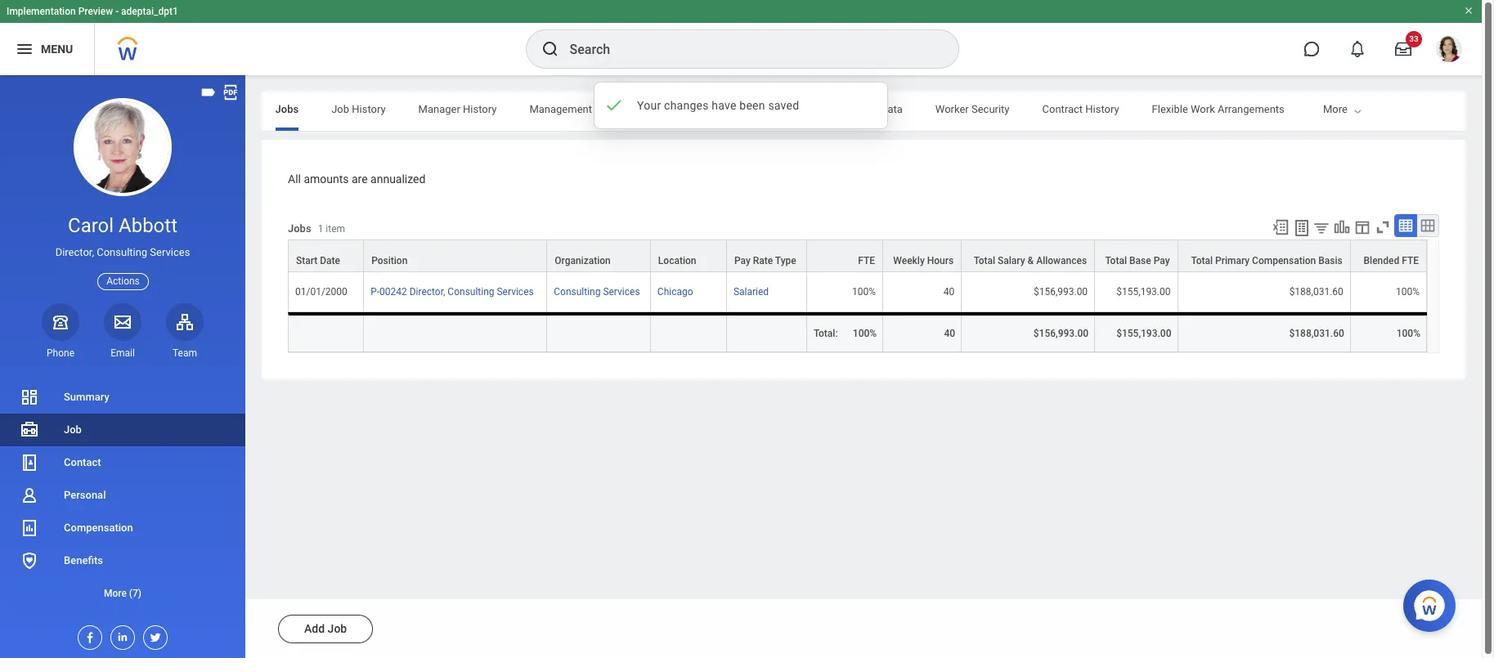 Task type: locate. For each thing, give the bounding box(es) containing it.
worker security
[[936, 103, 1010, 115]]

base
[[1130, 255, 1151, 266]]

fte left weekly
[[858, 255, 875, 266]]

1 vertical spatial more
[[104, 588, 127, 600]]

row containing start date
[[288, 239, 1427, 272]]

management
[[530, 103, 592, 115]]

job image
[[20, 420, 39, 440]]

1 vertical spatial $155,193.00
[[1117, 328, 1172, 339]]

33
[[1410, 34, 1419, 43]]

jobs up all
[[275, 103, 299, 115]]

hours
[[927, 255, 954, 266]]

add job button
[[278, 615, 373, 644]]

saved
[[768, 99, 799, 112]]

total inside 'popup button'
[[1105, 255, 1127, 266]]

total salary & allowances button
[[962, 240, 1095, 271]]

email carol abbott element
[[104, 347, 142, 360]]

1 vertical spatial $188,031.60
[[1289, 328, 1345, 339]]

expand/collapse chart image
[[1333, 218, 1351, 236]]

search image
[[540, 39, 560, 59]]

2 vertical spatial job
[[328, 622, 347, 636]]

director, inside navigation pane region
[[55, 246, 94, 259]]

0 vertical spatial $156,993.00
[[1034, 286, 1088, 297]]

team link
[[166, 303, 204, 360]]

director, consulting services
[[55, 246, 190, 259]]

1 pay from the left
[[734, 255, 751, 266]]

services down organization popup button
[[603, 286, 640, 297]]

chain
[[595, 103, 622, 115]]

33 button
[[1386, 31, 1422, 67]]

worker
[[655, 103, 688, 115], [936, 103, 969, 115]]

manager history
[[418, 103, 497, 115]]

view printable version (pdf) image
[[222, 83, 240, 101]]

fte inside popup button
[[858, 255, 875, 266]]

total left base
[[1105, 255, 1127, 266]]

1 fte from the left
[[858, 255, 875, 266]]

2 pay from the left
[[1154, 255, 1170, 266]]

jobs inside tab list
[[275, 103, 299, 115]]

-
[[115, 6, 119, 17]]

1 horizontal spatial more
[[1323, 103, 1348, 115]]

1
[[318, 223, 323, 235]]

view team image
[[175, 312, 195, 332]]

fte right blended
[[1402, 255, 1419, 266]]

organization button
[[547, 240, 650, 271]]

jobs for jobs 1 item
[[288, 222, 311, 235]]

director, down "carol"
[[55, 246, 94, 259]]

0 vertical spatial compensation
[[1252, 255, 1316, 266]]

total primary compensation basis
[[1191, 255, 1343, 266]]

0 horizontal spatial compensation
[[64, 522, 133, 534]]

0 vertical spatial more
[[1323, 103, 1348, 115]]

cell down the chicago
[[651, 312, 727, 352]]

cell down consulting services
[[547, 312, 651, 352]]

0 vertical spatial $155,193.00
[[1117, 286, 1171, 297]]

compensation down export to excel image at the right
[[1252, 255, 1316, 266]]

3 row from the top
[[288, 312, 1427, 352]]

start
[[296, 255, 318, 266]]

0 vertical spatial jobs
[[275, 103, 299, 115]]

more
[[1323, 103, 1348, 115], [104, 588, 127, 600]]

notifications large image
[[1350, 41, 1366, 57]]

are
[[352, 173, 368, 186]]

2 worker from the left
[[936, 103, 969, 115]]

1 $156,993.00 from the top
[[1034, 286, 1088, 297]]

toolbar
[[1265, 214, 1440, 239]]

cell
[[288, 312, 364, 352], [364, 312, 547, 352], [547, 312, 651, 352], [651, 312, 727, 352], [727, 312, 807, 352]]

pay left rate
[[734, 255, 751, 266]]

job right the add
[[328, 622, 347, 636]]

4 history from the left
[[1086, 103, 1119, 115]]

job for job
[[64, 424, 82, 436]]

1 worker from the left
[[655, 103, 688, 115]]

services
[[150, 246, 190, 259], [497, 286, 534, 297], [603, 286, 640, 297]]

services down the position popup button
[[497, 286, 534, 297]]

fte button
[[807, 240, 883, 271]]

2 horizontal spatial total
[[1191, 255, 1213, 266]]

personal image
[[20, 486, 39, 505]]

implementation
[[7, 6, 76, 17]]

more inside dropdown button
[[104, 588, 127, 600]]

consulting
[[97, 246, 147, 259], [448, 286, 494, 297], [554, 286, 601, 297]]

p-
[[371, 286, 380, 297]]

export to excel image
[[1272, 218, 1290, 236]]

cell down salaried
[[727, 312, 807, 352]]

job up the amounts
[[331, 103, 349, 115]]

$188,031.60
[[1290, 286, 1344, 297], [1289, 328, 1345, 339]]

jobs for jobs
[[275, 103, 299, 115]]

2 $156,993.00 from the top
[[1034, 328, 1089, 339]]

contact image
[[20, 453, 39, 473]]

arrangements
[[1218, 103, 1285, 115]]

0 vertical spatial $188,031.60
[[1290, 286, 1344, 297]]

1 horizontal spatial worker
[[936, 103, 969, 115]]

close environment banner image
[[1464, 6, 1474, 16]]

0 horizontal spatial worker
[[655, 103, 688, 115]]

services inside navigation pane region
[[150, 246, 190, 259]]

tab list containing jobs
[[0, 92, 1285, 131]]

director, right 00242
[[410, 286, 445, 297]]

benefits image
[[20, 551, 39, 571]]

total left salary
[[974, 255, 996, 266]]

1 total from the left
[[974, 255, 996, 266]]

5 cell from the left
[[727, 312, 807, 352]]

list containing summary
[[0, 381, 245, 610]]

$156,993.00
[[1034, 286, 1088, 297], [1034, 328, 1089, 339]]

worker history
[[655, 103, 724, 115]]

0 horizontal spatial director,
[[55, 246, 94, 259]]

consulting down organization
[[554, 286, 601, 297]]

3 total from the left
[[1191, 255, 1213, 266]]

start date
[[296, 255, 340, 266]]

compensation image
[[20, 519, 39, 538]]

twitter image
[[144, 627, 162, 645]]

$155,193.00 for "row" containing total:
[[1117, 328, 1172, 339]]

0 vertical spatial job
[[331, 103, 349, 115]]

1 vertical spatial $156,993.00
[[1034, 328, 1089, 339]]

total base pay button
[[1095, 240, 1177, 271]]

consulting inside navigation pane region
[[97, 246, 147, 259]]

job
[[331, 103, 349, 115], [64, 424, 82, 436], [328, 622, 347, 636]]

1 horizontal spatial total
[[1105, 255, 1127, 266]]

consulting down the position popup button
[[448, 286, 494, 297]]

jobs left 1
[[288, 222, 311, 235]]

fte
[[858, 255, 875, 266], [1402, 255, 1419, 266]]

facebook image
[[79, 627, 97, 645]]

job up "contact" on the bottom left of the page
[[64, 424, 82, 436]]

1 horizontal spatial fte
[[1402, 255, 1419, 266]]

worker left have
[[655, 103, 688, 115]]

table image
[[1398, 217, 1414, 234]]

consulting down carol abbott
[[97, 246, 147, 259]]

1 horizontal spatial director,
[[410, 286, 445, 297]]

list
[[0, 381, 245, 610]]

0 horizontal spatial more
[[104, 588, 127, 600]]

1 vertical spatial 40
[[944, 328, 956, 339]]

1 horizontal spatial compensation
[[1252, 255, 1316, 266]]

1 vertical spatial job
[[64, 424, 82, 436]]

blended fte
[[1364, 255, 1419, 266]]

item
[[326, 223, 345, 235]]

2 row from the top
[[288, 272, 1427, 312]]

0 horizontal spatial consulting
[[97, 246, 147, 259]]

pay
[[734, 255, 751, 266], [1154, 255, 1170, 266]]

1 horizontal spatial pay
[[1154, 255, 1170, 266]]

history
[[352, 103, 386, 115], [463, 103, 497, 115], [691, 103, 724, 115], [1086, 103, 1119, 115]]

2 $188,031.60 from the top
[[1289, 328, 1345, 339]]

email
[[111, 347, 135, 359]]

100%
[[852, 286, 876, 297], [1396, 286, 1420, 297], [853, 328, 877, 339], [1397, 328, 1421, 339]]

job link
[[0, 414, 245, 447]]

salary
[[998, 255, 1025, 266]]

total base pay
[[1105, 255, 1170, 266]]

total
[[974, 255, 996, 266], [1105, 255, 1127, 266], [1191, 255, 1213, 266]]

2 fte from the left
[[1402, 255, 1419, 266]]

cell down p-00242 director, consulting services link
[[364, 312, 547, 352]]

weekly hours
[[893, 255, 954, 266]]

job inside tab list
[[331, 103, 349, 115]]

0 horizontal spatial pay
[[734, 255, 751, 266]]

0 horizontal spatial services
[[150, 246, 190, 259]]

mail image
[[113, 312, 133, 332]]

$155,193.00
[[1117, 286, 1171, 297], [1117, 328, 1172, 339]]

job inside button
[[328, 622, 347, 636]]

worker left security
[[936, 103, 969, 115]]

menu button
[[0, 23, 94, 75]]

notification dialog
[[594, 82, 888, 129]]

been
[[740, 99, 765, 112]]

services down abbott
[[150, 246, 190, 259]]

cell down 01/01/2000
[[288, 312, 364, 352]]

pay rate type button
[[727, 240, 806, 271]]

40
[[944, 286, 955, 297], [944, 328, 956, 339]]

select to filter grid data image
[[1313, 219, 1331, 236]]

total left primary
[[1191, 255, 1213, 266]]

timeline
[[757, 103, 798, 115]]

row containing 01/01/2000
[[288, 272, 1427, 312]]

1 vertical spatial compensation
[[64, 522, 133, 534]]

3 history from the left
[[691, 103, 724, 115]]

your changes have been saved
[[637, 99, 799, 112]]

menu banner
[[0, 0, 1482, 75]]

allowances
[[1036, 255, 1087, 266]]

compensation down personal
[[64, 522, 133, 534]]

tab list
[[0, 92, 1285, 131]]

2 total from the left
[[1105, 255, 1127, 266]]

1 row from the top
[[288, 239, 1427, 272]]

1 horizontal spatial services
[[497, 286, 534, 297]]

1 history from the left
[[352, 103, 386, 115]]

contract
[[1042, 103, 1083, 115]]

all
[[288, 173, 301, 186]]

1 $155,193.00 from the top
[[1117, 286, 1171, 297]]

preview
[[78, 6, 113, 17]]

2 horizontal spatial consulting
[[554, 286, 601, 297]]

2 $155,193.00 from the top
[[1117, 328, 1172, 339]]

0 horizontal spatial total
[[974, 255, 996, 266]]

team
[[173, 347, 197, 359]]

fte inside popup button
[[1402, 255, 1419, 266]]

1 vertical spatial jobs
[[288, 222, 311, 235]]

export to worksheets image
[[1292, 218, 1312, 238]]

row
[[288, 239, 1427, 272], [288, 272, 1427, 312], [288, 312, 1427, 352]]

expand table image
[[1420, 217, 1436, 234]]

0 vertical spatial 40
[[944, 286, 955, 297]]

additional data
[[830, 103, 903, 115]]

summary
[[64, 391, 109, 403]]

0 vertical spatial director,
[[55, 246, 94, 259]]

pay right base
[[1154, 255, 1170, 266]]

job inside list
[[64, 424, 82, 436]]

0 horizontal spatial fte
[[858, 255, 875, 266]]

compensation
[[1252, 255, 1316, 266], [64, 522, 133, 534]]

additional
[[830, 103, 878, 115]]

profile logan mcneil image
[[1436, 36, 1462, 65]]

phone carol abbott element
[[42, 347, 79, 360]]

2 history from the left
[[463, 103, 497, 115]]



Task type: describe. For each thing, give the bounding box(es) containing it.
start date button
[[289, 240, 363, 271]]

navigation pane region
[[0, 75, 245, 658]]

history for worker history
[[691, 103, 724, 115]]

worker for worker security
[[936, 103, 969, 115]]

team carol abbott element
[[166, 347, 204, 360]]

1 cell from the left
[[288, 312, 364, 352]]

security
[[972, 103, 1010, 115]]

more (7) button
[[0, 577, 245, 610]]

location
[[658, 255, 696, 266]]

abbott
[[119, 214, 177, 237]]

phone button
[[42, 303, 79, 360]]

total for total salary & allowances
[[974, 255, 996, 266]]

tag image
[[200, 83, 218, 101]]

chicago
[[657, 286, 693, 297]]

all amounts are annualized
[[288, 173, 426, 186]]

menu
[[41, 42, 73, 55]]

changes
[[664, 99, 709, 112]]

organization
[[555, 255, 611, 266]]

compensation inside total primary compensation basis popup button
[[1252, 255, 1316, 266]]

chicago link
[[657, 286, 693, 297]]

history for contract history
[[1086, 103, 1119, 115]]

3 cell from the left
[[547, 312, 651, 352]]

1 vertical spatial director,
[[410, 286, 445, 297]]

implementation preview -   adeptai_dpt1
[[7, 6, 178, 17]]

benefits link
[[0, 545, 245, 577]]

personal link
[[0, 479, 245, 512]]

position
[[371, 255, 408, 266]]

(7)
[[129, 588, 142, 600]]

more for more (7)
[[104, 588, 127, 600]]

date
[[320, 255, 340, 266]]

add
[[304, 622, 325, 636]]

actions
[[106, 275, 140, 287]]

contract history
[[1042, 103, 1119, 115]]

row containing total:
[[288, 312, 1427, 352]]

annualized
[[371, 173, 426, 186]]

more (7) button
[[0, 584, 245, 604]]

$155,193.00 for "row" containing 01/01/2000
[[1117, 286, 1171, 297]]

work
[[1191, 103, 1215, 115]]

management chain
[[530, 103, 622, 115]]

blended fte button
[[1351, 240, 1426, 271]]

total:
[[814, 328, 838, 339]]

job history
[[331, 103, 386, 115]]

your
[[637, 99, 661, 112]]

history for manager history
[[463, 103, 497, 115]]

worker for worker history
[[655, 103, 688, 115]]

blended
[[1364, 255, 1400, 266]]

phone image
[[49, 312, 72, 332]]

01/01/2000
[[295, 286, 347, 297]]

4 cell from the left
[[651, 312, 727, 352]]

total salary & allowances
[[974, 255, 1087, 266]]

total for total base pay
[[1105, 255, 1127, 266]]

primary
[[1215, 255, 1250, 266]]

consulting services link
[[554, 286, 640, 297]]

summary link
[[0, 381, 245, 414]]

flexible
[[1152, 103, 1188, 115]]

salaried
[[734, 286, 769, 297]]

amounts
[[304, 173, 349, 186]]

00242
[[380, 286, 407, 297]]

pay inside pay rate type 'popup button'
[[734, 255, 751, 266]]

row for manager history
[[288, 272, 1427, 312]]

Search Workday  search field
[[570, 31, 925, 67]]

total for total primary compensation basis
[[1191, 255, 1213, 266]]

inbox large image
[[1395, 41, 1412, 57]]

summary image
[[20, 388, 39, 407]]

location button
[[651, 240, 726, 271]]

adeptai_dpt1
[[121, 6, 178, 17]]

personal
[[64, 489, 106, 501]]

email button
[[104, 303, 142, 360]]

more for more
[[1323, 103, 1348, 115]]

type
[[775, 255, 796, 266]]

p-00242 director, consulting services link
[[371, 286, 534, 297]]

contact link
[[0, 447, 245, 479]]

1 horizontal spatial consulting
[[448, 286, 494, 297]]

fullscreen image
[[1374, 218, 1392, 236]]

benefits
[[64, 555, 103, 567]]

manager
[[418, 103, 460, 115]]

pay inside 'total base pay' 'popup button'
[[1154, 255, 1170, 266]]

row for carol abbott
[[288, 239, 1427, 272]]

add job
[[304, 622, 347, 636]]

phone
[[47, 347, 74, 359]]

contact
[[64, 456, 101, 469]]

flexible work arrangements
[[1152, 103, 1285, 115]]

compensation link
[[0, 512, 245, 545]]

pay rate type
[[734, 255, 796, 266]]

carol abbott
[[68, 214, 177, 237]]

job for job history
[[331, 103, 349, 115]]

more (7)
[[104, 588, 142, 600]]

p-00242 director, consulting services
[[371, 286, 534, 297]]

data
[[881, 103, 903, 115]]

1 $188,031.60 from the top
[[1290, 286, 1344, 297]]

history for job history
[[352, 103, 386, 115]]

basis
[[1319, 255, 1343, 266]]

2 cell from the left
[[364, 312, 547, 352]]

actions button
[[98, 273, 149, 290]]

total primary compensation basis button
[[1178, 240, 1350, 271]]

check image
[[604, 96, 624, 115]]

carol
[[68, 214, 114, 237]]

justify image
[[15, 39, 34, 59]]

have
[[712, 99, 737, 112]]

linkedin image
[[111, 627, 129, 644]]

compensation inside "compensation" link
[[64, 522, 133, 534]]

click to view/edit grid preferences image
[[1354, 218, 1372, 236]]

2 horizontal spatial services
[[603, 286, 640, 297]]

salaried link
[[734, 286, 769, 297]]

consulting services
[[554, 286, 640, 297]]



Task type: vqa. For each thing, say whether or not it's contained in the screenshot.
My Team Management link on the left top of the page
no



